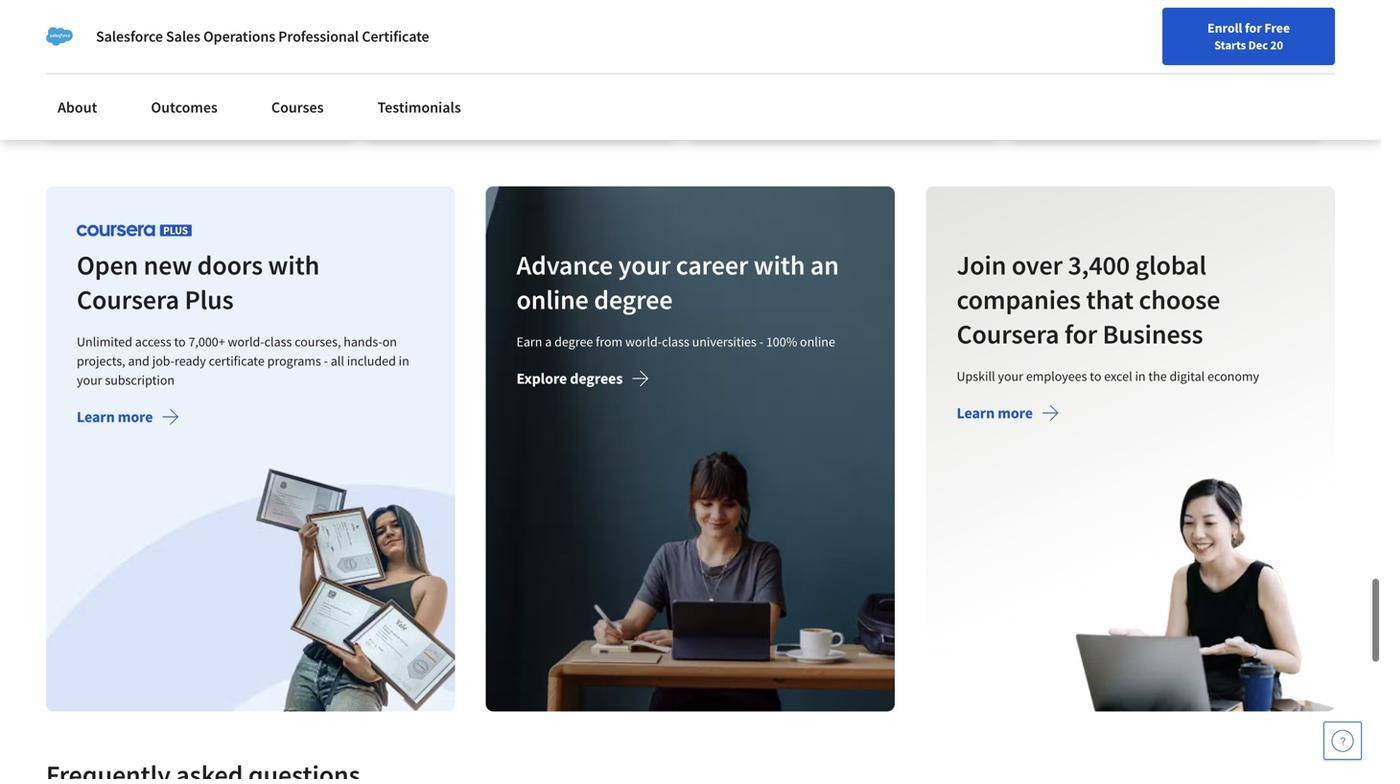 Task type: vqa. For each thing, say whether or not it's contained in the screenshot.
· corresponding to How
yes



Task type: locate. For each thing, give the bounding box(es) containing it.
2 is from the left
[[420, 6, 431, 25]]

None search field
[[273, 12, 590, 50]]

online right the 100%
[[800, 333, 836, 351]]

they
[[1028, 25, 1060, 45]]

a inside what is a salesforce certification? discover the certifications offered + how to get one
[[434, 6, 442, 25]]

· left 4
[[100, 111, 103, 128]]

your down projects,
[[77, 372, 102, 389]]

a
[[112, 6, 120, 25], [434, 6, 442, 25], [545, 333, 552, 351]]

- inside unlimited access to 7,000+ world-class courses, hands-on projects, and job-ready certificate programs - all included in your subscription
[[324, 352, 328, 370]]

how left become
[[61, 25, 91, 45]]

is for how
[[98, 6, 109, 25]]

and
[[292, 6, 318, 25]]

what inside what is a salesforce certification? discover the certifications offered + how to get one
[[384, 6, 417, 25]]

testimonials link
[[366, 86, 473, 129]]

1 vertical spatial sales
[[166, 27, 200, 46]]

how left 'are'
[[1224, 6, 1254, 25]]

included
[[347, 352, 396, 370]]

november for what is a salesforce administrator? and how to become one
[[61, 88, 120, 105]]

sales for operations
[[166, 27, 200, 46]]

2023 inside november 29, 2023 article · 6 min read
[[464, 88, 491, 105]]

1 with from the left
[[268, 248, 320, 282]]

2 class from the left
[[662, 333, 690, 351]]

0 horizontal spatial a
[[112, 6, 120, 25]]

· for the
[[422, 111, 426, 128]]

is left become
[[98, 6, 109, 25]]

the right 'discover'
[[442, 25, 464, 45]]

1 · from the left
[[100, 111, 103, 128]]

2 2023 from the left
[[464, 88, 491, 105]]

2 29, from the left
[[445, 88, 462, 105]]

world- for 7,000+
[[228, 333, 264, 351]]

world- inside unlimited access to 7,000+ world-class courses, hands-on projects, and job-ready certificate programs - all included in your subscription
[[228, 333, 264, 351]]

0 vertical spatial for
[[1245, 19, 1262, 36]]

coursera down companies
[[957, 317, 1059, 351]]

one
[[166, 25, 192, 45], [426, 45, 452, 64]]

· inside november 29, 2023 article · 4 min read
[[100, 111, 103, 128]]

with inside advance your career with an online degree
[[754, 248, 805, 282]]

1 horizontal spatial in
[[1135, 368, 1146, 385]]

2 what from the left
[[384, 6, 417, 25]]

min right 4
[[116, 111, 137, 128]]

the inside what is a salesforce certification? discover the certifications offered + how to get one
[[442, 25, 464, 45]]

0 horizontal spatial sales
[[166, 27, 200, 46]]

degree up 'from'
[[594, 283, 673, 317]]

article left 4
[[61, 111, 97, 128]]

0 horizontal spatial read
[[140, 111, 165, 128]]

in inside unlimited access to 7,000+ world-class courses, hands-on projects, and job-ready certificate programs - all included in your subscription
[[399, 352, 409, 370]]

learn down upskill
[[957, 404, 995, 423]]

0 horizontal spatial how
[[61, 25, 91, 45]]

inside
[[1028, 6, 1068, 25]]

1 horizontal spatial ·
[[422, 111, 426, 128]]

0 horizontal spatial for
[[1065, 317, 1097, 351]]

1 horizontal spatial one
[[426, 45, 452, 64]]

1 horizontal spatial is
[[420, 6, 431, 25]]

2 horizontal spatial a
[[545, 333, 552, 351]]

2 horizontal spatial your
[[998, 368, 1023, 385]]

class inside unlimited access to 7,000+ world-class courses, hands-on projects, and job-ready certificate programs - all included in your subscription
[[264, 333, 292, 351]]

about link
[[46, 86, 109, 129]]

0 horizontal spatial min
[[116, 111, 137, 128]]

1 class from the left
[[264, 333, 292, 351]]

is up 'certificate'
[[420, 6, 431, 25]]

0 horizontal spatial what
[[61, 6, 95, 25]]

1 horizontal spatial class
[[662, 333, 690, 351]]

your for advance
[[619, 248, 671, 282]]

min inside november 29, 2023 article · 6 min read
[[438, 111, 460, 128]]

2 with from the left
[[754, 248, 805, 282]]

2023 right testimonials in the top left of the page
[[464, 88, 491, 105]]

1 horizontal spatial sales
[[1071, 6, 1105, 25]]

0 horizontal spatial learn more
[[77, 408, 153, 427]]

what for what is a salesforce administrator? and how to become one
[[61, 6, 95, 25]]

1 horizontal spatial coursera
[[957, 317, 1059, 351]]

0 horizontal spatial in
[[399, 352, 409, 370]]

· inside november 29, 2023 article · 6 min read
[[422, 111, 426, 128]]

is inside what is a salesforce certification? discover the certifications offered + how to get one
[[420, 6, 431, 25]]

6
[[428, 111, 435, 128]]

to left get
[[384, 45, 397, 64]]

0 vertical spatial coursera
[[77, 283, 179, 317]]

article inside november 29, 2023 article · 6 min read
[[384, 111, 420, 128]]

your
[[619, 248, 671, 282], [998, 368, 1023, 385], [77, 372, 102, 389]]

administrator?
[[193, 6, 289, 25]]

1 read from the left
[[140, 111, 165, 128]]

0 horizontal spatial is
[[98, 6, 109, 25]]

2 november from the left
[[384, 88, 442, 105]]

your right upskill
[[998, 368, 1023, 385]]

learn more link
[[957, 404, 1060, 427], [77, 408, 180, 431]]

to left become
[[94, 25, 108, 45]]

· left 6
[[422, 111, 426, 128]]

to
[[94, 25, 108, 45], [384, 45, 397, 64], [174, 333, 186, 351], [1090, 368, 1102, 385]]

0 horizontal spatial one
[[166, 25, 192, 45]]

1 2023 from the left
[[142, 88, 169, 105]]

coursera plus image
[[77, 224, 192, 236]]

for down that
[[1065, 317, 1097, 351]]

1 horizontal spatial the
[[1148, 368, 1167, 385]]

1 horizontal spatial your
[[619, 248, 671, 282]]

with for career
[[754, 248, 805, 282]]

1 is from the left
[[98, 6, 109, 25]]

2 read from the left
[[462, 111, 488, 128]]

0 vertical spatial -
[[760, 333, 764, 351]]

for
[[1245, 19, 1262, 36], [1065, 317, 1097, 351]]

read right 6
[[462, 111, 488, 128]]

more down employees
[[998, 404, 1033, 423]]

one inside what is a salesforce certification? discover the certifications offered + how to get one
[[426, 45, 452, 64]]

1 horizontal spatial with
[[754, 248, 805, 282]]

to left excel
[[1090, 368, 1102, 385]]

a right earn
[[545, 333, 552, 351]]

what is a salesforce administrator? and how to become one
[[61, 6, 318, 45]]

is
[[98, 6, 109, 25], [420, 6, 431, 25]]

offered
[[557, 25, 606, 45]]

1 horizontal spatial learn more
[[957, 404, 1033, 423]]

1 horizontal spatial read
[[462, 111, 488, 128]]

·
[[100, 111, 103, 128], [422, 111, 426, 128]]

a left certifications
[[434, 6, 442, 25]]

1 horizontal spatial min
[[438, 111, 460, 128]]

a right salesforce icon
[[112, 6, 120, 25]]

world- up certificate on the left top of page
[[228, 333, 264, 351]]

more down subscription
[[118, 408, 153, 427]]

digital
[[1170, 368, 1205, 385]]

-
[[760, 333, 764, 351], [324, 352, 328, 370]]

read right 4
[[140, 111, 165, 128]]

0 horizontal spatial the
[[442, 25, 464, 45]]

0 vertical spatial degree
[[594, 283, 673, 317]]

0 vertical spatial online
[[517, 283, 589, 317]]

1 vertical spatial coursera
[[957, 317, 1059, 351]]

professional
[[278, 27, 359, 46]]

to up ready
[[174, 333, 186, 351]]

min right 6
[[438, 111, 460, 128]]

world-
[[228, 333, 264, 351], [626, 333, 662, 351]]

sales right become
[[166, 27, 200, 46]]

1 vertical spatial the
[[1148, 368, 1167, 385]]

what inside "what is a salesforce administrator? and how to become one"
[[61, 6, 95, 25]]

2 horizontal spatial how
[[1224, 6, 1254, 25]]

1 horizontal spatial world-
[[626, 333, 662, 351]]

what up 'certificate'
[[384, 6, 417, 25]]

0 vertical spatial sales
[[1071, 6, 1105, 25]]

0 horizontal spatial online
[[517, 283, 589, 317]]

0 horizontal spatial world-
[[228, 333, 264, 351]]

how inside what is a salesforce certification? discover the certifications offered + how to get one
[[620, 25, 650, 45]]

0 vertical spatial the
[[442, 25, 464, 45]]

class left universities at the top right
[[662, 333, 690, 351]]

salesforce inside "what is a salesforce administrator? and how to become one"
[[123, 6, 190, 25]]

more
[[998, 404, 1033, 423], [118, 408, 153, 427]]

starts
[[1215, 37, 1246, 53]]

world- right 'from'
[[626, 333, 662, 351]]

subscription
[[105, 372, 175, 389]]

certificate
[[209, 352, 265, 370]]

0 horizontal spatial coursera
[[77, 283, 179, 317]]

how inside inside sales vs. outside sales: how are they different?
[[1224, 6, 1254, 25]]

is inside "what is a salesforce administrator? and how to become one"
[[98, 6, 109, 25]]

1 november from the left
[[61, 88, 120, 105]]

a inside "what is a salesforce administrator? and how to become one"
[[112, 6, 120, 25]]

1 horizontal spatial degree
[[594, 283, 673, 317]]

courses,
[[295, 333, 341, 351]]

how right +
[[620, 25, 650, 45]]

how inside "what is a salesforce administrator? and how to become one"
[[61, 25, 91, 45]]

access
[[135, 333, 171, 351]]

1 vertical spatial online
[[800, 333, 836, 351]]

degree left 'from'
[[555, 333, 593, 351]]

20
[[1271, 37, 1283, 53]]

1 horizontal spatial article
[[384, 111, 420, 128]]

read inside november 29, 2023 article · 4 min read
[[140, 111, 165, 128]]

one right get
[[426, 45, 452, 64]]

learn more down subscription
[[77, 408, 153, 427]]

0 horizontal spatial with
[[268, 248, 320, 282]]

certifications
[[467, 25, 554, 45]]

november
[[61, 88, 120, 105], [384, 88, 442, 105]]

0 horizontal spatial november
[[61, 88, 120, 105]]

sales for vs.
[[1071, 6, 1105, 25]]

1 horizontal spatial 29,
[[445, 88, 462, 105]]

with for doors
[[268, 248, 320, 282]]

one right become
[[166, 25, 192, 45]]

0 horizontal spatial degree
[[555, 333, 593, 351]]

1 what from the left
[[61, 6, 95, 25]]

your inside advance your career with an online degree
[[619, 248, 671, 282]]

online down advance
[[517, 283, 589, 317]]

operations
[[203, 27, 275, 46]]

- left all
[[324, 352, 328, 370]]

sales inside inside sales vs. outside sales: how are they different?
[[1071, 6, 1105, 25]]

0 horizontal spatial ·
[[100, 111, 103, 128]]

1 min from the left
[[116, 111, 137, 128]]

1 horizontal spatial a
[[434, 6, 442, 25]]

7,000+
[[188, 333, 225, 351]]

salesforce right 'discover'
[[445, 6, 512, 25]]

1 horizontal spatial november
[[384, 88, 442, 105]]

with left an
[[754, 248, 805, 282]]

learn down projects,
[[77, 408, 115, 427]]

class up the programs
[[264, 333, 292, 351]]

29, inside november 29, 2023 article · 4 min read
[[123, 88, 139, 105]]

0 horizontal spatial article
[[61, 111, 97, 128]]

0 horizontal spatial 2023
[[142, 88, 169, 105]]

2 min from the left
[[438, 111, 460, 128]]

earn
[[517, 333, 543, 351]]

outcomes
[[151, 98, 218, 117]]

1 horizontal spatial for
[[1245, 19, 1262, 36]]

coursera
[[77, 283, 179, 317], [957, 317, 1059, 351]]

2023 for certifications
[[464, 88, 491, 105]]

your inside unlimited access to 7,000+ world-class courses, hands-on projects, and job-ready certificate programs - all included in your subscription
[[77, 372, 102, 389]]

0 horizontal spatial 29,
[[123, 88, 139, 105]]

learn
[[957, 404, 995, 423], [77, 408, 115, 427]]

coursera down open
[[77, 283, 179, 317]]

1 vertical spatial -
[[324, 352, 328, 370]]

1 article from the left
[[61, 111, 97, 128]]

the
[[442, 25, 464, 45], [1148, 368, 1167, 385]]

article inside november 29, 2023 article · 4 min read
[[61, 111, 97, 128]]

learn more down upskill
[[957, 404, 1033, 423]]

29, for certifications
[[445, 88, 462, 105]]

1 world- from the left
[[228, 333, 264, 351]]

1 vertical spatial for
[[1065, 317, 1097, 351]]

learn more link down upskill
[[957, 404, 1060, 427]]

global
[[1135, 248, 1207, 282]]

november inside november 29, 2023 article · 6 min read
[[384, 88, 442, 105]]

for up dec on the top
[[1245, 19, 1262, 36]]

become
[[111, 25, 163, 45]]

29, inside november 29, 2023 article · 6 min read
[[445, 88, 462, 105]]

2023 inside november 29, 2023 article · 4 min read
[[142, 88, 169, 105]]

doors
[[197, 248, 263, 282]]

november up 6
[[384, 88, 442, 105]]

your left career
[[619, 248, 671, 282]]

with inside open new doors with coursera plus
[[268, 248, 320, 282]]

is for the
[[420, 6, 431, 25]]

1 horizontal spatial what
[[384, 6, 417, 25]]

free
[[1265, 19, 1290, 36]]

1 horizontal spatial 2023
[[464, 88, 491, 105]]

read inside november 29, 2023 article · 6 min read
[[462, 111, 488, 128]]

0 horizontal spatial class
[[264, 333, 292, 351]]

november inside november 29, 2023 article · 4 min read
[[61, 88, 120, 105]]

article for what is a salesforce administrator? and how to become one
[[61, 111, 97, 128]]

the left digital
[[1148, 368, 1167, 385]]

to inside what is a salesforce certification? discover the certifications offered + how to get one
[[384, 45, 397, 64]]

in
[[399, 352, 409, 370], [1135, 368, 1146, 385]]

article left 6
[[384, 111, 420, 128]]

menu item
[[1015, 19, 1138, 82]]

a for how
[[112, 6, 120, 25]]

online inside advance your career with an online degree
[[517, 283, 589, 317]]

class for universities
[[662, 333, 690, 351]]

online
[[517, 283, 589, 317], [800, 333, 836, 351]]

november 29, 2023 article · 4 min read
[[61, 88, 169, 128]]

november up 4
[[61, 88, 120, 105]]

2023
[[142, 88, 169, 105], [464, 88, 491, 105]]

salesforce left administrator?
[[123, 6, 190, 25]]

1 horizontal spatial how
[[620, 25, 650, 45]]

a for the
[[434, 6, 442, 25]]

sales
[[1071, 6, 1105, 25], [166, 27, 200, 46]]

learn more link down subscription
[[77, 408, 180, 431]]

coursera image
[[23, 16, 145, 46]]

sales left vs.
[[1071, 6, 1105, 25]]

1 horizontal spatial online
[[800, 333, 836, 351]]

0 horizontal spatial -
[[324, 352, 328, 370]]

what
[[61, 6, 95, 25], [384, 6, 417, 25]]

what for what is a salesforce certification? discover the certifications offered + how to get one
[[384, 6, 417, 25]]

min
[[116, 111, 137, 128], [438, 111, 460, 128]]

1 29, from the left
[[123, 88, 139, 105]]

in right excel
[[1135, 368, 1146, 385]]

2023 down become
[[142, 88, 169, 105]]

salesforce
[[123, 6, 190, 25], [445, 6, 512, 25], [96, 27, 163, 46]]

2 · from the left
[[422, 111, 426, 128]]

- left the 100%
[[760, 333, 764, 351]]

29, for to
[[123, 88, 139, 105]]

min inside november 29, 2023 article · 4 min read
[[116, 111, 137, 128]]

salesforce inside what is a salesforce certification? discover the certifications offered + how to get one
[[445, 6, 512, 25]]

what left become
[[61, 6, 95, 25]]

2 article from the left
[[384, 111, 420, 128]]

in right included
[[399, 352, 409, 370]]

0 horizontal spatial your
[[77, 372, 102, 389]]

2 world- from the left
[[626, 333, 662, 351]]

3,400
[[1068, 248, 1130, 282]]

with right doors at the top of the page
[[268, 248, 320, 282]]

read
[[140, 111, 165, 128], [462, 111, 488, 128]]

with
[[268, 248, 320, 282], [754, 248, 805, 282]]



Task type: describe. For each thing, give the bounding box(es) containing it.
are
[[1257, 6, 1279, 25]]

companies
[[957, 283, 1081, 317]]

that
[[1086, 283, 1134, 317]]

help center image
[[1332, 730, 1355, 753]]

world- for from
[[626, 333, 662, 351]]

earn a degree from world-class universities - 100% online
[[517, 333, 836, 351]]

upskill your employees to excel in the digital economy
[[957, 368, 1259, 385]]

enroll
[[1208, 19, 1243, 36]]

2023 for to
[[142, 88, 169, 105]]

advance your career with an online degree
[[517, 248, 839, 317]]

1 horizontal spatial learn more link
[[957, 404, 1060, 427]]

business
[[1103, 317, 1203, 351]]

min for to
[[116, 111, 137, 128]]

career
[[676, 248, 749, 282]]

0 horizontal spatial more
[[118, 408, 153, 427]]

unlimited access to 7,000+ world-class courses, hands-on projects, and job-ready certificate programs - all included in your subscription
[[77, 333, 409, 389]]

sales:
[[1183, 6, 1221, 25]]

november for what is a salesforce certification? discover the certifications offered + how to get one
[[384, 88, 442, 105]]

certification?
[[515, 6, 602, 25]]

programs
[[267, 352, 321, 370]]

open new doors with coursera plus
[[77, 248, 320, 317]]

projects,
[[77, 352, 125, 370]]

min for certifications
[[438, 111, 460, 128]]

from
[[596, 333, 623, 351]]

courses link
[[260, 86, 335, 129]]

excel
[[1104, 368, 1132, 385]]

1 horizontal spatial -
[[760, 333, 764, 351]]

unlimited
[[77, 333, 132, 351]]

economy
[[1208, 368, 1259, 385]]

to inside unlimited access to 7,000+ world-class courses, hands-on projects, and job-ready certificate programs - all included in your subscription
[[174, 333, 186, 351]]

+
[[609, 25, 617, 45]]

over
[[1012, 248, 1063, 282]]

inside sales vs. outside sales: how are they different?
[[1028, 6, 1279, 45]]

0 horizontal spatial learn
[[77, 408, 115, 427]]

hands-
[[344, 333, 382, 351]]

universities
[[692, 333, 757, 351]]

article for what is a salesforce certification? discover the certifications offered + how to get one
[[384, 111, 420, 128]]

advance
[[517, 248, 613, 282]]

outside
[[1129, 6, 1180, 25]]

ready
[[175, 352, 206, 370]]

0 horizontal spatial learn more link
[[77, 408, 180, 431]]

choose
[[1139, 283, 1220, 317]]

job-
[[152, 352, 175, 370]]

about
[[58, 98, 97, 117]]

november 29, 2023 article · 6 min read
[[384, 88, 491, 128]]

dec
[[1249, 37, 1268, 53]]

100%
[[766, 333, 798, 351]]

and
[[128, 352, 150, 370]]

class for courses,
[[264, 333, 292, 351]]

new
[[144, 248, 192, 282]]

to inside "what is a salesforce administrator? and how to become one"
[[94, 25, 108, 45]]

1 horizontal spatial more
[[998, 404, 1033, 423]]

inside sales vs. outside sales: how are they different? link
[[1013, 0, 1320, 140]]

join over 3,400 global companies that choose coursera for business
[[957, 248, 1220, 351]]

one inside "what is a salesforce administrator? and how to become one"
[[166, 25, 192, 45]]

what is a salesforce certification? discover the certifications offered + how to get one
[[384, 6, 650, 64]]

certificate
[[362, 27, 429, 46]]

explore
[[517, 369, 567, 388]]

the for in
[[1148, 368, 1167, 385]]

your for upskill
[[998, 368, 1023, 385]]

discover
[[384, 25, 439, 45]]

1 vertical spatial degree
[[555, 333, 593, 351]]

upskill
[[957, 368, 995, 385]]

get
[[400, 45, 423, 64]]

outcomes link
[[139, 86, 229, 129]]

show notifications image
[[1158, 24, 1181, 47]]

for inside join over 3,400 global companies that choose coursera for business
[[1065, 317, 1097, 351]]

read for to
[[140, 111, 165, 128]]

all
[[331, 352, 344, 370]]

degree inside advance your career with an online degree
[[594, 283, 673, 317]]

join
[[957, 248, 1006, 282]]

different?
[[1063, 25, 1127, 45]]

coursera inside join over 3,400 global companies that choose coursera for business
[[957, 317, 1059, 351]]

salesforce image
[[46, 23, 73, 50]]

4
[[106, 111, 113, 128]]

coursera inside open new doors with coursera plus
[[77, 283, 179, 317]]

an
[[811, 248, 839, 282]]

on
[[382, 333, 397, 351]]

degrees
[[570, 369, 623, 388]]

employees
[[1026, 368, 1087, 385]]

plus
[[185, 283, 234, 317]]

explore degrees
[[517, 369, 623, 388]]

enroll for free starts dec 20
[[1208, 19, 1290, 53]]

open
[[77, 248, 138, 282]]

salesforce sales operations professional certificate
[[96, 27, 429, 46]]

1 horizontal spatial learn
[[957, 404, 995, 423]]

testimonials
[[378, 98, 461, 117]]

· for how
[[100, 111, 103, 128]]

salesforce for certifications
[[445, 6, 512, 25]]

vs.
[[1108, 6, 1126, 25]]

salesforce for to
[[123, 6, 190, 25]]

read for certifications
[[462, 111, 488, 128]]

for inside "enroll for free starts dec 20"
[[1245, 19, 1262, 36]]

salesforce right salesforce icon
[[96, 27, 163, 46]]

explore degrees link
[[517, 369, 650, 393]]

courses
[[271, 98, 324, 117]]

the for discover
[[442, 25, 464, 45]]



